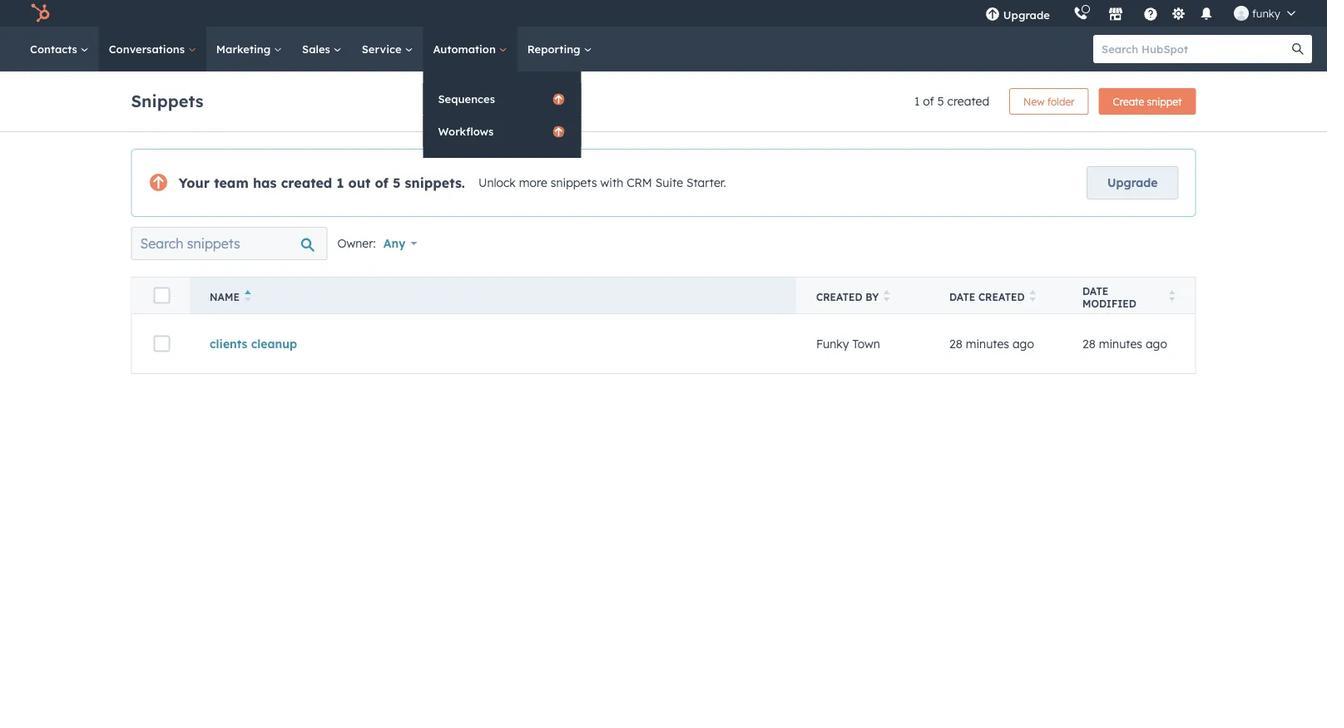 Task type: describe. For each thing, give the bounding box(es) containing it.
snippets
[[551, 176, 597, 190]]

funky town
[[816, 337, 880, 351]]

1 inside snippets banner
[[914, 94, 920, 109]]

2 28 from the left
[[1083, 337, 1096, 351]]

snippets banner
[[131, 83, 1196, 115]]

name
[[210, 291, 240, 304]]

clients cleanup link
[[210, 337, 297, 351]]

workflows link
[[423, 116, 581, 147]]

has
[[253, 175, 277, 191]]

conversations
[[109, 42, 188, 56]]

date created button
[[930, 278, 1063, 314]]

0 horizontal spatial of
[[375, 175, 388, 191]]

created inside button
[[979, 291, 1025, 304]]

hubspot image
[[30, 3, 50, 23]]

with
[[600, 176, 623, 190]]

upgrade link
[[1087, 166, 1179, 200]]

1 of 5 created
[[914, 94, 990, 109]]

press to sort. image for modified
[[1169, 290, 1175, 302]]

service link
[[352, 27, 423, 72]]

unlock more snippets with crm suite starter.
[[478, 176, 726, 190]]

upgrade image
[[985, 7, 1000, 22]]

unlock
[[478, 176, 516, 190]]

date created
[[950, 291, 1025, 304]]

new folder
[[1024, 95, 1075, 108]]

of inside snippets banner
[[923, 94, 934, 109]]

marketplaces image
[[1108, 7, 1123, 22]]

hubspot link
[[20, 3, 62, 23]]

0 horizontal spatial 1
[[337, 175, 344, 191]]

automation
[[433, 42, 499, 56]]

press to sort. element for by
[[884, 290, 890, 305]]

calling icon image
[[1073, 6, 1088, 21]]

marketing link
[[206, 27, 292, 72]]

team
[[214, 175, 249, 191]]

out
[[348, 175, 371, 191]]

press to sort. image
[[1030, 290, 1036, 302]]

date for date created
[[950, 291, 976, 304]]

1 minutes from the left
[[966, 337, 1009, 351]]

date modified
[[1083, 285, 1137, 310]]

5 inside snippets banner
[[938, 94, 944, 109]]

snippet
[[1147, 95, 1182, 108]]

created by
[[816, 291, 879, 304]]

menu containing funky
[[973, 0, 1307, 27]]

modified
[[1083, 297, 1137, 310]]

press to sort. image for by
[[884, 290, 890, 302]]

1 vertical spatial upgrade
[[1108, 176, 1158, 190]]

1 28 from the left
[[950, 337, 963, 351]]

sales link
[[292, 27, 352, 72]]

any
[[383, 236, 406, 251]]

notifications image
[[1199, 7, 1214, 22]]

sequences link
[[423, 83, 581, 115]]

calling icon button
[[1067, 2, 1095, 24]]

0 horizontal spatial 5
[[393, 175, 401, 191]]

2 ago from the left
[[1146, 337, 1167, 351]]

date modified button
[[1063, 278, 1196, 314]]

reporting link
[[517, 27, 602, 72]]

Search search field
[[131, 227, 327, 260]]

your team has created 1 out of 5 snippets.
[[178, 175, 465, 191]]

help image
[[1143, 7, 1158, 22]]

settings image
[[1171, 7, 1186, 22]]

workflows
[[438, 124, 494, 138]]

town
[[853, 337, 880, 351]]

created by button
[[796, 278, 930, 314]]

starter.
[[686, 176, 726, 190]]



Task type: locate. For each thing, give the bounding box(es) containing it.
0 horizontal spatial press to sort. element
[[884, 290, 890, 305]]

marketplaces button
[[1098, 0, 1133, 27]]

date inside date modified
[[1083, 285, 1109, 297]]

1 horizontal spatial 28
[[1083, 337, 1096, 351]]

2 28 minutes ago from the left
[[1083, 337, 1167, 351]]

1 vertical spatial 1
[[337, 175, 344, 191]]

minutes down modified
[[1099, 337, 1143, 351]]

1 horizontal spatial 28 minutes ago
[[1083, 337, 1167, 351]]

press to sort. element right date created
[[1030, 290, 1036, 305]]

search button
[[1284, 35, 1312, 63]]

date for date modified
[[1083, 285, 1109, 297]]

funky
[[816, 337, 849, 351]]

crm
[[627, 176, 652, 190]]

3 press to sort. element from the left
[[1169, 290, 1175, 305]]

28
[[950, 337, 963, 351], [1083, 337, 1096, 351]]

minutes
[[966, 337, 1009, 351], [1099, 337, 1143, 351]]

date right press to sort. icon
[[1083, 285, 1109, 297]]

upgrade right upgrade icon
[[1003, 8, 1050, 22]]

minutes down date created
[[966, 337, 1009, 351]]

clients cleanup
[[210, 337, 297, 351]]

press to sort. element inside created by button
[[884, 290, 890, 305]]

press to sort. image right by
[[884, 290, 890, 302]]

Search HubSpot search field
[[1093, 35, 1297, 63]]

1 vertical spatial created
[[281, 175, 332, 191]]

5
[[938, 94, 944, 109], [393, 175, 401, 191]]

press to sort. image right date modified
[[1169, 290, 1175, 302]]

created for 5
[[947, 94, 990, 109]]

created
[[816, 291, 863, 304]]

search image
[[1292, 43, 1304, 55]]

press to sort. element inside date created button
[[1030, 290, 1036, 305]]

28 down date created
[[950, 337, 963, 351]]

28 minutes ago down modified
[[1083, 337, 1167, 351]]

0 horizontal spatial 28
[[950, 337, 963, 351]]

ago down press to sort. icon
[[1013, 337, 1034, 351]]

ascending sort. press to sort descending. image
[[245, 290, 251, 302]]

new folder button
[[1009, 88, 1089, 115]]

1 press to sort. element from the left
[[884, 290, 890, 305]]

0 vertical spatial 1
[[914, 94, 920, 109]]

any button
[[382, 227, 428, 260]]

press to sort. element right date modified
[[1169, 290, 1175, 305]]

automation menu
[[423, 72, 581, 158]]

created inside snippets banner
[[947, 94, 990, 109]]

create snippet
[[1113, 95, 1182, 108]]

1 horizontal spatial 1
[[914, 94, 920, 109]]

1 vertical spatial of
[[375, 175, 388, 191]]

press to sort. element
[[884, 290, 890, 305], [1030, 290, 1036, 305], [1169, 290, 1175, 305]]

sequences
[[438, 92, 495, 106]]

help button
[[1137, 0, 1165, 27]]

press to sort. image inside created by button
[[884, 290, 890, 302]]

0 horizontal spatial ago
[[1013, 337, 1034, 351]]

conversations link
[[99, 27, 206, 72]]

your
[[178, 175, 210, 191]]

upgrade inside menu
[[1003, 8, 1050, 22]]

1 horizontal spatial of
[[923, 94, 934, 109]]

snippets
[[131, 90, 203, 111]]

reporting
[[527, 42, 584, 56]]

menu
[[973, 0, 1307, 27]]

1 horizontal spatial 5
[[938, 94, 944, 109]]

funky button
[[1224, 0, 1306, 27]]

0 horizontal spatial minutes
[[966, 337, 1009, 351]]

press to sort. element inside 'date modified' button
[[1169, 290, 1175, 305]]

created for has
[[281, 175, 332, 191]]

created left new
[[947, 94, 990, 109]]

owner:
[[337, 236, 376, 251]]

press to sort. element for created
[[1030, 290, 1036, 305]]

marketing
[[216, 42, 274, 56]]

created right the has
[[281, 175, 332, 191]]

created
[[947, 94, 990, 109], [281, 175, 332, 191], [979, 291, 1025, 304]]

0 horizontal spatial press to sort. image
[[884, 290, 890, 302]]

by
[[866, 291, 879, 304]]

date left press to sort. icon
[[950, 291, 976, 304]]

1
[[914, 94, 920, 109], [337, 175, 344, 191]]

ago
[[1013, 337, 1034, 351], [1146, 337, 1167, 351]]

1 horizontal spatial minutes
[[1099, 337, 1143, 351]]

2 vertical spatial created
[[979, 291, 1025, 304]]

28 minutes ago
[[950, 337, 1034, 351], [1083, 337, 1167, 351]]

new
[[1024, 95, 1045, 108]]

0 vertical spatial 5
[[938, 94, 944, 109]]

cleanup
[[251, 337, 297, 351]]

28 down modified
[[1083, 337, 1096, 351]]

0 horizontal spatial 28 minutes ago
[[950, 337, 1034, 351]]

snippets.
[[405, 175, 465, 191]]

upgrade
[[1003, 8, 1050, 22], [1108, 176, 1158, 190]]

contacts link
[[20, 27, 99, 72]]

28 minutes ago down date created
[[950, 337, 1034, 351]]

1 horizontal spatial press to sort. element
[[1030, 290, 1036, 305]]

suite
[[656, 176, 683, 190]]

create
[[1113, 95, 1144, 108]]

ago down 'date modified' button
[[1146, 337, 1167, 351]]

contacts
[[30, 42, 80, 56]]

create snippet button
[[1099, 88, 1196, 115]]

1 ago from the left
[[1013, 337, 1034, 351]]

more
[[519, 176, 547, 190]]

press to sort. element for modified
[[1169, 290, 1175, 305]]

1 horizontal spatial upgrade
[[1108, 176, 1158, 190]]

press to sort. image inside 'date modified' button
[[1169, 290, 1175, 302]]

funky town image
[[1234, 6, 1249, 21]]

date inside button
[[950, 291, 976, 304]]

1 28 minutes ago from the left
[[950, 337, 1034, 351]]

upgrade down create
[[1108, 176, 1158, 190]]

date
[[1083, 285, 1109, 297], [950, 291, 976, 304]]

of
[[923, 94, 934, 109], [375, 175, 388, 191]]

service
[[362, 42, 405, 56]]

1 press to sort. image from the left
[[884, 290, 890, 302]]

0 vertical spatial created
[[947, 94, 990, 109]]

press to sort. image
[[884, 290, 890, 302], [1169, 290, 1175, 302]]

press to sort. element right by
[[884, 290, 890, 305]]

1 vertical spatial 5
[[393, 175, 401, 191]]

ascending sort. press to sort descending. element
[[245, 290, 251, 305]]

0 horizontal spatial date
[[950, 291, 976, 304]]

name button
[[190, 278, 796, 314]]

funky
[[1252, 6, 1281, 20]]

0 vertical spatial of
[[923, 94, 934, 109]]

clients
[[210, 337, 248, 351]]

2 press to sort. image from the left
[[1169, 290, 1175, 302]]

automation link
[[423, 27, 517, 72]]

2 minutes from the left
[[1099, 337, 1143, 351]]

0 horizontal spatial upgrade
[[1003, 8, 1050, 22]]

0 vertical spatial upgrade
[[1003, 8, 1050, 22]]

2 horizontal spatial press to sort. element
[[1169, 290, 1175, 305]]

folder
[[1048, 95, 1075, 108]]

1 horizontal spatial press to sort. image
[[1169, 290, 1175, 302]]

1 horizontal spatial date
[[1083, 285, 1109, 297]]

2 press to sort. element from the left
[[1030, 290, 1036, 305]]

notifications button
[[1192, 0, 1221, 27]]

created left press to sort. icon
[[979, 291, 1025, 304]]

sales
[[302, 42, 333, 56]]

settings link
[[1168, 5, 1189, 22]]

1 horizontal spatial ago
[[1146, 337, 1167, 351]]



Task type: vqa. For each thing, say whether or not it's contained in the screenshot.
"Owner:"
yes



